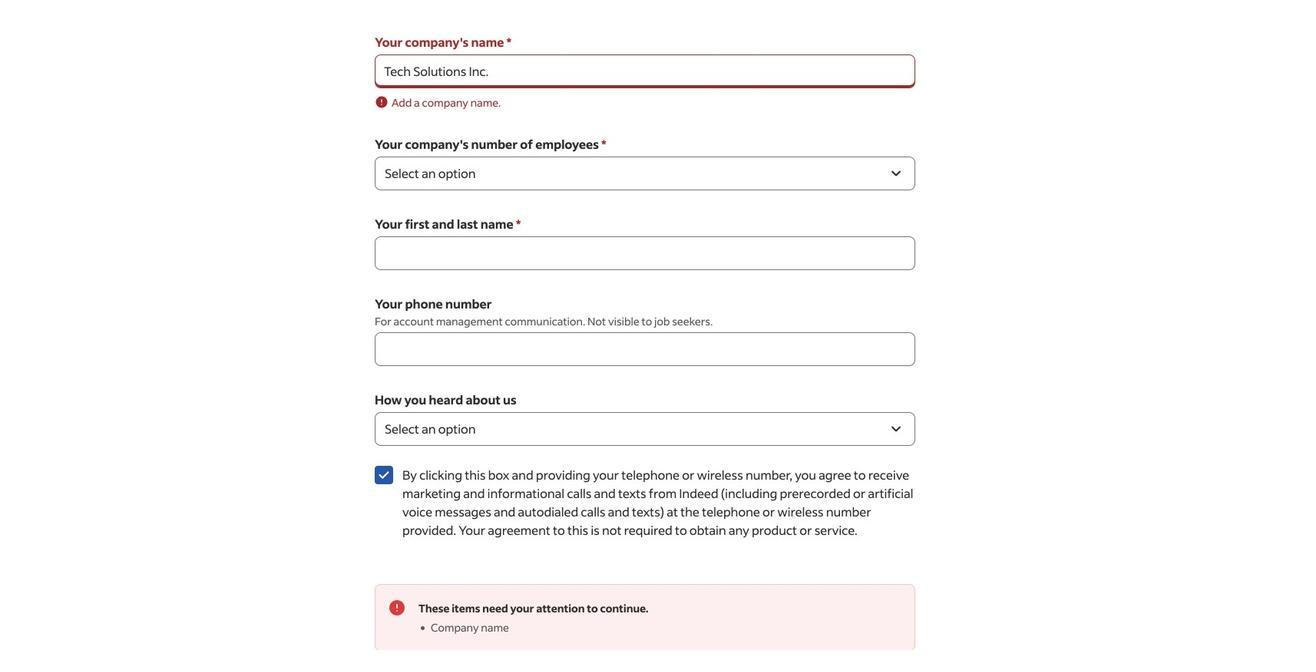 Task type: vqa. For each thing, say whether or not it's contained in the screenshot.
first privacy from left
no



Task type: locate. For each thing, give the bounding box(es) containing it.
None checkbox
[[375, 466, 393, 485]]

group
[[375, 585, 916, 651]]

Your first and last name field
[[375, 237, 916, 270]]

Your phone number telephone field
[[375, 333, 916, 366]]

None field
[[375, 55, 916, 88]]



